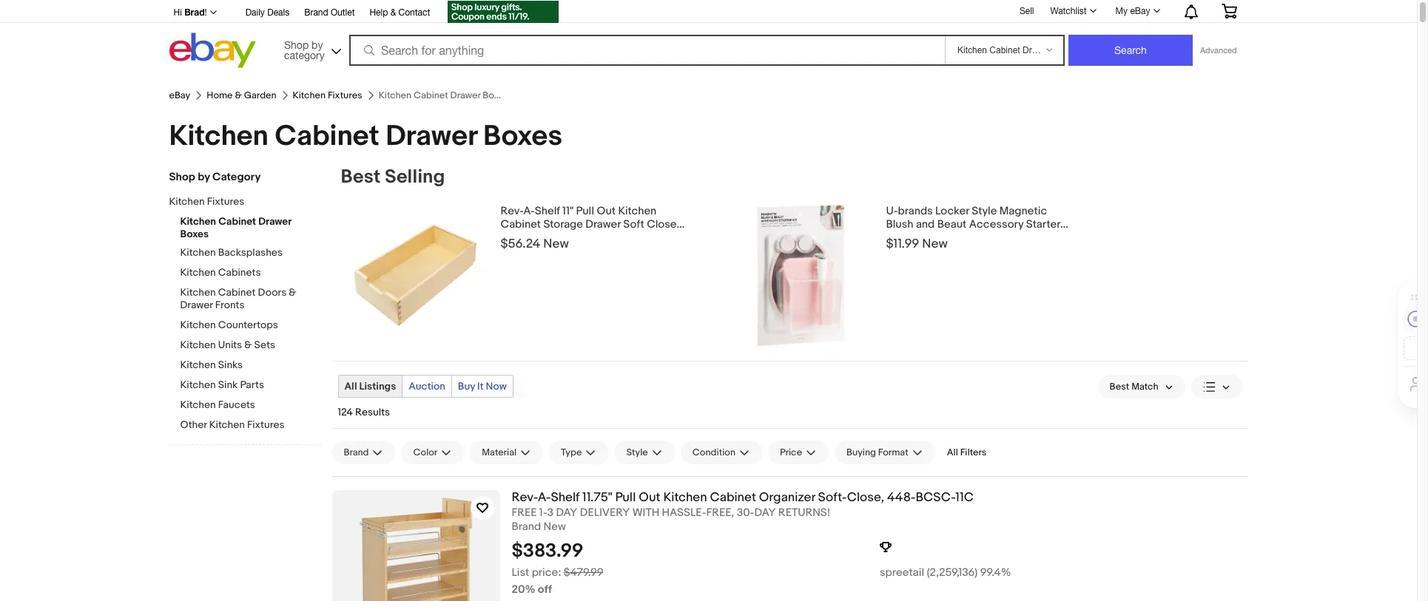 Task type: vqa. For each thing, say whether or not it's contained in the screenshot.
The North America
no



Task type: describe. For each thing, give the bounding box(es) containing it.
hassle-
[[662, 506, 707, 520]]

with
[[633, 506, 660, 520]]

cabinet down kitchen fixtures
[[275, 119, 380, 154]]

kitchen countertops link
[[180, 319, 321, 333]]

boxes inside kitchen fixtures kitchen cabinet drawer boxes kitchen backsplashes kitchen cabinets kitchen cabinet doors & drawer fronts kitchen countertops kitchen units & sets kitchen sinks kitchen sink parts kitchen faucets other kitchen fixtures
[[180, 228, 209, 241]]

11.75"
[[583, 491, 613, 506]]

drawer up backsplashes
[[259, 215, 291, 228]]

pull for 11"
[[576, 204, 594, 218]]

rev-a-shelf 11.75" pull out kitchen cabinet organizer soft-close, 448-bcsc-11c image
[[332, 491, 500, 602]]

home
[[207, 90, 233, 101]]

drawer inside the rev-a-shelf 11" pull out kitchen cabinet storage drawer soft close 4wdb-1222sc-1
[[586, 218, 621, 232]]

top rated plus image
[[880, 542, 892, 554]]

1 vertical spatial kitchen fixtures link
[[169, 195, 310, 209]]

shop by category button
[[278, 33, 344, 65]]

20%
[[512, 583, 536, 597]]

30-
[[737, 506, 755, 520]]

my ebay link
[[1108, 2, 1167, 20]]

u-brands locker style magnetic blush and beaut accessory starter kit pink a325 link
[[886, 201, 1071, 245]]

fixtures for kitchen fixtures
[[328, 90, 362, 101]]

material button
[[470, 441, 543, 465]]

$11.99 new
[[886, 237, 948, 252]]

buy it now
[[458, 380, 507, 393]]

rev-a-shelf 11" pull out kitchen cabinet storage drawer soft close 4wdb-1222sc-1 image
[[341, 201, 489, 349]]

kitchen fixtures
[[293, 90, 362, 101]]

all for all filters
[[947, 447, 958, 459]]

a- for 11"
[[524, 204, 535, 218]]

view: list view image
[[1203, 379, 1231, 395]]

type
[[561, 447, 582, 459]]

close,
[[847, 491, 885, 506]]

brand for brand outlet
[[304, 7, 328, 18]]

$56.24
[[501, 237, 541, 252]]

rev- for 11.75"
[[512, 491, 538, 506]]

accessory
[[969, 218, 1024, 232]]

shelf for 11.75"
[[551, 491, 580, 506]]

free
[[512, 506, 537, 520]]

hi
[[174, 7, 182, 18]]

rev-a-shelf 11.75" pull out kitchen cabinet organizer soft-close, 448-bcsc-11c free 1-3 day delivery with hassle-free, 30-day returns! brand new
[[512, 491, 974, 534]]

brand outlet link
[[304, 5, 355, 21]]

& right the home
[[235, 90, 242, 101]]

home & garden link
[[207, 90, 277, 101]]

daily deals link
[[245, 5, 290, 21]]

kitchen inside the rev-a-shelf 11" pull out kitchen cabinet storage drawer soft close 4wdb-1222sc-1
[[618, 204, 657, 218]]

kit
[[886, 231, 900, 245]]

& left sets
[[244, 339, 252, 352]]

get the coupon image
[[448, 1, 559, 23]]

style inside the 'u-brands locker style magnetic blush and beaut accessory starter kit pink a325'
[[972, 204, 997, 218]]

beaut
[[938, 218, 967, 232]]

rev-a-shelf 11" pull out kitchen cabinet storage drawer soft close 4wdb-1222sc-1
[[501, 204, 677, 245]]

a325
[[926, 231, 952, 245]]

sinks
[[218, 359, 243, 372]]

listings
[[359, 380, 396, 393]]

buy
[[458, 380, 475, 393]]

condition button
[[681, 441, 762, 465]]

1222sc-
[[536, 231, 578, 245]]

filters
[[961, 447, 987, 459]]

category
[[284, 49, 325, 61]]

soft-
[[818, 491, 847, 506]]

1 day from the left
[[556, 506, 578, 520]]

best match
[[1110, 381, 1159, 393]]

all listings
[[345, 380, 396, 393]]

other kitchen fixtures link
[[180, 419, 321, 433]]

0 vertical spatial kitchen fixtures link
[[293, 90, 362, 101]]

new for $11.99 new
[[922, 237, 948, 252]]

starter
[[1026, 218, 1061, 232]]

all filters button
[[941, 441, 993, 465]]

buying format
[[847, 447, 909, 459]]

$383.99
[[512, 540, 584, 563]]

124
[[338, 406, 353, 419]]

condition
[[693, 447, 736, 459]]

rev-a-shelf 11" pull out kitchen cabinet storage drawer soft close 4wdb-1222sc-1 link
[[501, 201, 686, 245]]

buy it now link
[[452, 376, 513, 397]]

(2,259,136)
[[927, 566, 978, 580]]

and
[[916, 218, 935, 232]]

bcsc-
[[916, 491, 956, 506]]

u-brands locker style magnetic blush and beaut accessory starter kit pink a325 image
[[727, 201, 875, 349]]

best for best selling
[[341, 166, 381, 189]]

fixtures for kitchen fixtures kitchen cabinet drawer boxes kitchen backsplashes kitchen cabinets kitchen cabinet doors & drawer fronts kitchen countertops kitchen units & sets kitchen sinks kitchen sink parts kitchen faucets other kitchen fixtures
[[207, 195, 245, 208]]

brand inside rev-a-shelf 11.75" pull out kitchen cabinet organizer soft-close, 448-bcsc-11c free 1-3 day delivery with hassle-free, 30-day returns! brand new
[[512, 520, 541, 534]]

color
[[413, 447, 438, 459]]

parts
[[240, 379, 264, 392]]

fronts
[[215, 299, 245, 312]]

by for category
[[312, 39, 323, 51]]

sell link
[[1013, 6, 1041, 16]]

help & contact
[[370, 7, 430, 18]]

backsplashes
[[218, 246, 283, 259]]

all filters
[[947, 447, 987, 459]]

a- for 11.75"
[[538, 491, 551, 506]]

new inside rev-a-shelf 11.75" pull out kitchen cabinet organizer soft-close, 448-bcsc-11c free 1-3 day delivery with hassle-free, 30-day returns! brand new
[[544, 520, 566, 534]]

brand for brand
[[344, 447, 369, 459]]

type button
[[549, 441, 609, 465]]

best for best match
[[1110, 381, 1130, 393]]

account navigation
[[165, 0, 1248, 25]]

home & garden
[[207, 90, 277, 101]]

daily deals
[[245, 7, 290, 18]]

daily
[[245, 7, 265, 18]]

list
[[512, 566, 529, 580]]

kitchen inside rev-a-shelf 11.75" pull out kitchen cabinet organizer soft-close, 448-bcsc-11c free 1-3 day delivery with hassle-free, 30-day returns! brand new
[[664, 491, 707, 506]]

style inside dropdown button
[[627, 447, 648, 459]]

448-
[[887, 491, 916, 506]]

spreetail (2,259,136) 99.4%
[[880, 566, 1011, 580]]

99.4%
[[981, 566, 1011, 580]]

help & contact link
[[370, 5, 430, 21]]

Search for anything text field
[[352, 36, 942, 64]]

ebay inside my ebay link
[[1131, 6, 1151, 16]]

kitchen fixtures kitchen cabinet drawer boxes kitchen backsplashes kitchen cabinets kitchen cabinet doors & drawer fronts kitchen countertops kitchen units & sets kitchen sinks kitchen sink parts kitchen faucets other kitchen fixtures
[[169, 195, 296, 432]]



Task type: locate. For each thing, give the bounding box(es) containing it.
2 vertical spatial fixtures
[[247, 419, 285, 432]]

kitchen sinks link
[[180, 359, 321, 373]]

locker
[[936, 204, 970, 218]]

rev- inside rev-a-shelf 11.75" pull out kitchen cabinet organizer soft-close, 448-bcsc-11c free 1-3 day delivery with hassle-free, 30-day returns! brand new
[[512, 491, 538, 506]]

cabinet up $56.24
[[501, 218, 541, 232]]

0 horizontal spatial fixtures
[[207, 195, 245, 208]]

1 horizontal spatial out
[[639, 491, 661, 506]]

advanced link
[[1193, 36, 1245, 65]]

a- up 1- on the left bottom of page
[[538, 491, 551, 506]]

cabinet inside the rev-a-shelf 11" pull out kitchen cabinet storage drawer soft close 4wdb-1222sc-1
[[501, 218, 541, 232]]

0 horizontal spatial style
[[627, 447, 648, 459]]

best left match
[[1110, 381, 1130, 393]]

new down and
[[922, 237, 948, 252]]

drawer up selling
[[386, 119, 477, 154]]

cabinet inside rev-a-shelf 11.75" pull out kitchen cabinet organizer soft-close, 448-bcsc-11c free 1-3 day delivery with hassle-free, 30-day returns! brand new
[[710, 491, 756, 506]]

u-
[[886, 204, 898, 218]]

0 horizontal spatial boxes
[[180, 228, 209, 241]]

sets
[[254, 339, 275, 352]]

1 vertical spatial style
[[627, 447, 648, 459]]

2 horizontal spatial brand
[[512, 520, 541, 534]]

drawer left fronts
[[180, 299, 213, 312]]

0 vertical spatial fixtures
[[328, 90, 362, 101]]

1
[[578, 231, 582, 245]]

shop left category
[[169, 170, 195, 184]]

watchlist link
[[1043, 2, 1103, 20]]

1 horizontal spatial pull
[[615, 491, 636, 506]]

rev- up 4wdb-
[[501, 204, 524, 218]]

pull up with
[[615, 491, 636, 506]]

0 horizontal spatial a-
[[524, 204, 535, 218]]

0 horizontal spatial brand
[[304, 7, 328, 18]]

your shopping cart image
[[1221, 4, 1238, 19]]

$479.99
[[564, 566, 604, 580]]

shop
[[284, 39, 309, 51], [169, 170, 195, 184]]

1 horizontal spatial shop
[[284, 39, 309, 51]]

0 vertical spatial all
[[345, 380, 357, 393]]

1 vertical spatial shop
[[169, 170, 195, 184]]

brand down 124 results
[[344, 447, 369, 459]]

1 horizontal spatial a-
[[538, 491, 551, 506]]

shelf left '11"'
[[535, 204, 560, 218]]

all left filters
[[947, 447, 958, 459]]

watchlist
[[1051, 6, 1087, 16]]

organizer
[[759, 491, 816, 506]]

0 vertical spatial brand
[[304, 7, 328, 18]]

fixtures down category
[[207, 195, 245, 208]]

1 vertical spatial pull
[[615, 491, 636, 506]]

u-brands locker style magnetic blush and beaut accessory starter kit pink a325
[[886, 204, 1061, 245]]

price:
[[532, 566, 561, 580]]

fixtures down kitchen faucets link
[[247, 419, 285, 432]]

rev- for 11"
[[501, 204, 524, 218]]

best inside best match dropdown button
[[1110, 381, 1130, 393]]

doors
[[258, 286, 287, 299]]

my ebay
[[1116, 6, 1151, 16]]

by inside shop by category
[[312, 39, 323, 51]]

sell
[[1020, 6, 1034, 16]]

1 horizontal spatial ebay
[[1131, 6, 1151, 16]]

rev-
[[501, 204, 524, 218], [512, 491, 538, 506]]

returns!
[[779, 506, 831, 520]]

kitchen cabinet doors & drawer fronts link
[[180, 286, 321, 313]]

by down 'brand outlet' link
[[312, 39, 323, 51]]

ebay left the home
[[169, 90, 190, 101]]

off
[[538, 583, 552, 597]]

1 horizontal spatial best
[[1110, 381, 1130, 393]]

0 vertical spatial best
[[341, 166, 381, 189]]

sink
[[218, 379, 238, 392]]

0 vertical spatial boxes
[[483, 119, 563, 154]]

help
[[370, 7, 388, 18]]

0 horizontal spatial shop
[[169, 170, 195, 184]]

0 vertical spatial shelf
[[535, 204, 560, 218]]

day right 3
[[556, 506, 578, 520]]

main content containing best selling
[[332, 166, 1248, 602]]

format
[[878, 447, 909, 459]]

1 vertical spatial shelf
[[551, 491, 580, 506]]

all inside button
[[947, 447, 958, 459]]

other
[[180, 419, 207, 432]]

shelf inside the rev-a-shelf 11" pull out kitchen cabinet storage drawer soft close 4wdb-1222sc-1
[[535, 204, 560, 218]]

by for category
[[198, 170, 210, 184]]

best selling
[[341, 166, 445, 189]]

outlet
[[331, 7, 355, 18]]

0 vertical spatial shop
[[284, 39, 309, 51]]

out for 11.75"
[[639, 491, 661, 506]]

all for all listings
[[345, 380, 357, 393]]

contact
[[399, 7, 430, 18]]

out up with
[[639, 491, 661, 506]]

drawer
[[386, 119, 477, 154], [259, 215, 291, 228], [586, 218, 621, 232], [180, 299, 213, 312]]

soft
[[623, 218, 645, 232]]

& inside 'help & contact' link
[[391, 7, 396, 18]]

ebay right "my" on the right
[[1131, 6, 1151, 16]]

blush
[[886, 218, 914, 232]]

price button
[[768, 441, 829, 465]]

1 vertical spatial best
[[1110, 381, 1130, 393]]

brand outlet
[[304, 7, 355, 18]]

brand inside "account" navigation
[[304, 7, 328, 18]]

brand left 3
[[512, 520, 541, 534]]

1 horizontal spatial all
[[947, 447, 958, 459]]

ebay
[[1131, 6, 1151, 16], [169, 90, 190, 101]]

$383.99 list price: $479.99 20% off
[[512, 540, 604, 597]]

11"
[[563, 204, 574, 218]]

brand inside dropdown button
[[344, 447, 369, 459]]

0 horizontal spatial by
[[198, 170, 210, 184]]

buying format button
[[835, 441, 935, 465]]

day
[[556, 506, 578, 520], [755, 506, 776, 520]]

shelf up 3
[[551, 491, 580, 506]]

1 vertical spatial rev-
[[512, 491, 538, 506]]

free,
[[707, 506, 734, 520]]

0 vertical spatial rev-
[[501, 204, 524, 218]]

2 horizontal spatial fixtures
[[328, 90, 362, 101]]

magnetic
[[1000, 204, 1047, 218]]

new up $383.99
[[544, 520, 566, 534]]

pull for 11.75"
[[615, 491, 636, 506]]

rev- up free
[[512, 491, 538, 506]]

color button
[[402, 441, 464, 465]]

brand left outlet
[[304, 7, 328, 18]]

kitchen fixtures link down category
[[169, 195, 310, 209]]

fixtures up kitchen cabinet drawer boxes
[[328, 90, 362, 101]]

2 vertical spatial brand
[[512, 520, 541, 534]]

cabinet
[[275, 119, 380, 154], [218, 215, 256, 228], [501, 218, 541, 232], [218, 286, 256, 299], [710, 491, 756, 506]]

1 vertical spatial by
[[198, 170, 210, 184]]

& right the help
[[391, 7, 396, 18]]

1-
[[539, 506, 547, 520]]

1 vertical spatial boxes
[[180, 228, 209, 241]]

garden
[[244, 90, 277, 101]]

11c
[[956, 491, 974, 506]]

advanced
[[1201, 46, 1237, 55]]

0 horizontal spatial all
[[345, 380, 357, 393]]

shop by category
[[284, 39, 325, 61]]

shop down deals
[[284, 39, 309, 51]]

best match button
[[1098, 375, 1185, 399]]

shop by category banner
[[165, 0, 1248, 72]]

out inside rev-a-shelf 11.75" pull out kitchen cabinet organizer soft-close, 448-bcsc-11c free 1-3 day delivery with hassle-free, 30-day returns! brand new
[[639, 491, 661, 506]]

1 vertical spatial out
[[639, 491, 661, 506]]

drawer right the 1
[[586, 218, 621, 232]]

1 vertical spatial fixtures
[[207, 195, 245, 208]]

auction link
[[403, 376, 451, 397]]

hi brad !
[[174, 7, 207, 18]]

ebay link
[[169, 90, 190, 101]]

category
[[212, 170, 261, 184]]

all listings link
[[339, 376, 402, 397]]

brands
[[898, 204, 933, 218]]

0 horizontal spatial ebay
[[169, 90, 190, 101]]

a- inside the rev-a-shelf 11" pull out kitchen cabinet storage drawer soft close 4wdb-1222sc-1
[[524, 204, 535, 218]]

out left the soft
[[597, 204, 616, 218]]

1 vertical spatial ebay
[[169, 90, 190, 101]]

1 vertical spatial all
[[947, 447, 958, 459]]

1 horizontal spatial style
[[972, 204, 997, 218]]

a- up 4wdb-
[[524, 204, 535, 218]]

1 horizontal spatial fixtures
[[247, 419, 285, 432]]

a-
[[524, 204, 535, 218], [538, 491, 551, 506]]

a- inside rev-a-shelf 11.75" pull out kitchen cabinet organizer soft-close, 448-bcsc-11c free 1-3 day delivery with hassle-free, 30-day returns! brand new
[[538, 491, 551, 506]]

kitchen sink parts link
[[180, 379, 321, 393]]

cabinets
[[218, 266, 261, 279]]

1 vertical spatial a-
[[538, 491, 551, 506]]

main content
[[332, 166, 1248, 602]]

0 vertical spatial pull
[[576, 204, 594, 218]]

faucets
[[218, 399, 255, 412]]

pull inside rev-a-shelf 11.75" pull out kitchen cabinet organizer soft-close, 448-bcsc-11c free 1-3 day delivery with hassle-free, 30-day returns! brand new
[[615, 491, 636, 506]]

& right the doors
[[289, 286, 296, 299]]

match
[[1132, 381, 1159, 393]]

all up '124'
[[345, 380, 357, 393]]

by left category
[[198, 170, 210, 184]]

best down kitchen cabinet drawer boxes
[[341, 166, 381, 189]]

out inside the rev-a-shelf 11" pull out kitchen cabinet storage drawer soft close 4wdb-1222sc-1
[[597, 204, 616, 218]]

buying
[[847, 447, 876, 459]]

brand button
[[332, 441, 396, 465]]

shelf for 11"
[[535, 204, 560, 218]]

1 horizontal spatial day
[[755, 506, 776, 520]]

price
[[780, 447, 802, 459]]

0 horizontal spatial out
[[597, 204, 616, 218]]

1 horizontal spatial by
[[312, 39, 323, 51]]

all
[[345, 380, 357, 393], [947, 447, 958, 459]]

1 vertical spatial brand
[[344, 447, 369, 459]]

brad
[[184, 7, 205, 18]]

units
[[218, 339, 242, 352]]

0 horizontal spatial pull
[[576, 204, 594, 218]]

spreetail
[[880, 566, 925, 580]]

shop for shop by category
[[169, 170, 195, 184]]

storage
[[544, 218, 583, 232]]

style right the locker
[[972, 204, 997, 218]]

0 vertical spatial by
[[312, 39, 323, 51]]

pull right '11"'
[[576, 204, 594, 218]]

0 horizontal spatial best
[[341, 166, 381, 189]]

kitchen cabinets link
[[180, 266, 321, 281]]

!
[[205, 7, 207, 18]]

$11.99
[[886, 237, 920, 252]]

kitchen faucets link
[[180, 399, 321, 413]]

rev- inside the rev-a-shelf 11" pull out kitchen cabinet storage drawer soft close 4wdb-1222sc-1
[[501, 204, 524, 218]]

style right type dropdown button
[[627, 447, 648, 459]]

cabinet up backsplashes
[[218, 215, 256, 228]]

0 vertical spatial a-
[[524, 204, 535, 218]]

shop inside shop by category
[[284, 39, 309, 51]]

1 horizontal spatial boxes
[[483, 119, 563, 154]]

pull inside the rev-a-shelf 11" pull out kitchen cabinet storage drawer soft close 4wdb-1222sc-1
[[576, 204, 594, 218]]

auction
[[409, 380, 445, 393]]

delivery
[[580, 506, 630, 520]]

None submit
[[1069, 35, 1193, 66]]

0 horizontal spatial day
[[556, 506, 578, 520]]

2 day from the left
[[755, 506, 776, 520]]

cabinet down 'cabinets'
[[218, 286, 256, 299]]

day down organizer
[[755, 506, 776, 520]]

0 vertical spatial out
[[597, 204, 616, 218]]

out
[[597, 204, 616, 218], [639, 491, 661, 506]]

4wdb-
[[501, 231, 536, 245]]

new down storage
[[543, 237, 569, 252]]

cabinet up 30-
[[710, 491, 756, 506]]

none submit inside shop by category banner
[[1069, 35, 1193, 66]]

shelf inside rev-a-shelf 11.75" pull out kitchen cabinet organizer soft-close, 448-bcsc-11c free 1-3 day delivery with hassle-free, 30-day returns! brand new
[[551, 491, 580, 506]]

0 vertical spatial style
[[972, 204, 997, 218]]

shop for shop by category
[[284, 39, 309, 51]]

new for $56.24 new
[[543, 237, 569, 252]]

kitchen cabinet drawer boxes
[[169, 119, 563, 154]]

1 horizontal spatial brand
[[344, 447, 369, 459]]

0 vertical spatial ebay
[[1131, 6, 1151, 16]]

out for 11"
[[597, 204, 616, 218]]

kitchen fixtures link down the category
[[293, 90, 362, 101]]



